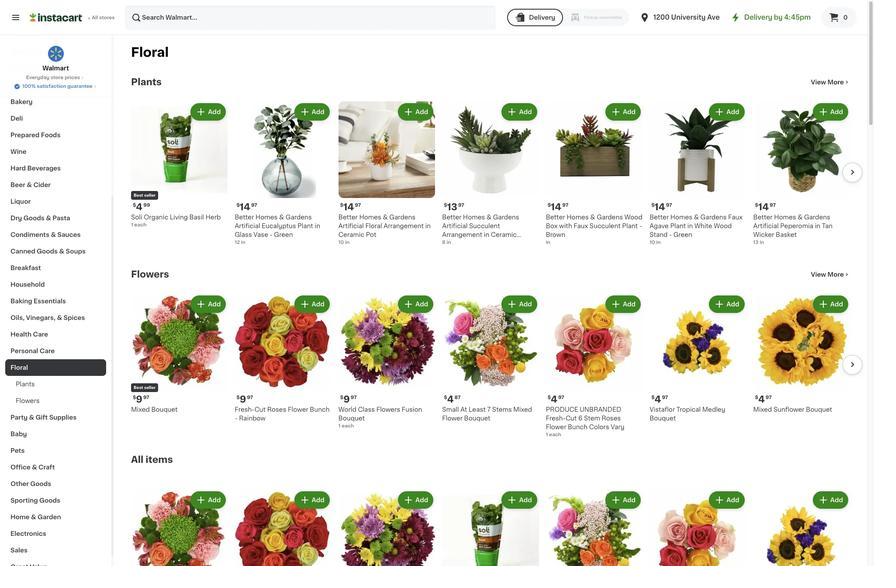 Task type: vqa. For each thing, say whether or not it's contained in the screenshot.
left the 13
yes



Task type: describe. For each thing, give the bounding box(es) containing it.
delivery for delivery
[[529, 14, 556, 21]]

& inside "party & gift supplies" link
[[29, 414, 34, 421]]

green inside better homes & gardens artificial eucalyptus plant in glass vase - green 12 in
[[274, 232, 293, 238]]

liquor
[[10, 198, 31, 205]]

14 for better homes & gardens faux agave plant in white wood stand - green
[[655, 203, 666, 212]]

- inside better homes & gardens wood box with faux succulent plant - brown in
[[640, 223, 643, 229]]

best seller for 4
[[134, 193, 156, 197]]

bouquet inside "vistaflor tropical medley bouquet"
[[650, 415, 676, 422]]

item carousel region for plants
[[119, 98, 863, 255]]

8 in
[[443, 240, 451, 245]]

& inside snacks & candy link
[[35, 66, 40, 72]]

99
[[144, 203, 150, 208]]

breakfast link
[[5, 260, 106, 276]]

best seller for 9
[[134, 386, 156, 390]]

plant inside better homes & gardens wood box with faux succulent plant - brown in
[[623, 223, 638, 229]]

& inside canned goods & soups link
[[59, 248, 64, 254]]

snacks & candy
[[10, 66, 62, 72]]

seller for 9
[[144, 386, 156, 390]]

wood inside better homes & gardens wood box with faux succulent plant - brown in
[[625, 214, 643, 221]]

better for better homes & gardens artificial succulent arrangement in ceramic planter
[[443, 214, 462, 221]]

canned goods & soups link
[[5, 243, 106, 260]]

homes for box
[[567, 214, 589, 221]]

& inside better homes & gardens wood box with faux succulent plant - brown in
[[591, 214, 596, 221]]

household link
[[5, 276, 106, 293]]

$ for soli organic living basil herb
[[133, 203, 136, 208]]

hard
[[10, 165, 26, 171]]

sauces
[[57, 232, 81, 238]]

walmart logo image
[[47, 45, 64, 62]]

1 horizontal spatial floral
[[131, 46, 169, 59]]

candy
[[41, 66, 62, 72]]

$ 4 97 for produce unbranded fresh-cut 6 stem roses flower bunch colors vary
[[548, 395, 565, 404]]

wood inside better homes & gardens faux agave plant in white wood stand - green 10 in
[[714, 223, 732, 229]]

bunch inside produce unbranded fresh-cut 6 stem roses flower bunch colors vary 1 each
[[568, 424, 588, 430]]

4 for vistaflor tropical medley bouquet
[[655, 395, 662, 404]]

craft
[[39, 464, 55, 470]]

vary
[[611, 424, 625, 430]]

plant for agave
[[671, 223, 686, 229]]

mixed for 9
[[131, 407, 150, 413]]

dry goods & pasta link
[[5, 210, 106, 226]]

pets link
[[5, 442, 106, 459]]

personal care link
[[5, 343, 106, 359]]

supplies
[[49, 414, 77, 421]]

world
[[339, 407, 357, 413]]

goods for canned
[[37, 248, 58, 254]]

better homes & gardens artificial floral arrangement in ceramic pot 10 in
[[339, 214, 431, 245]]

1200 university ave
[[654, 14, 720, 21]]

dry
[[10, 215, 22, 221]]

pot
[[366, 232, 377, 238]]

9 for fresh-cut roses flower bunch - rainbow
[[240, 395, 246, 404]]

sporting goods link
[[5, 492, 106, 509]]

sporting
[[10, 497, 38, 504]]

stems
[[493, 407, 512, 413]]

organic
[[144, 214, 168, 221]]

soli
[[131, 214, 142, 221]]

baking essentials
[[10, 298, 66, 304]]

faux inside better homes & gardens faux agave plant in white wood stand - green 10 in
[[729, 214, 743, 221]]

fresh- inside fresh-cut roses flower bunch - rainbow
[[235, 407, 255, 413]]

better for better homes & gardens wood box with faux succulent plant - brown in
[[546, 214, 566, 221]]

bakery link
[[5, 94, 106, 110]]

more for 4
[[828, 271, 845, 278]]

university
[[672, 14, 706, 21]]

brown
[[546, 232, 566, 238]]

$ for mixed bouquet
[[133, 395, 136, 400]]

roses inside fresh-cut roses flower bunch - rainbow
[[267, 407, 287, 413]]

with
[[560, 223, 573, 229]]

$ 4 99
[[133, 203, 150, 212]]

mixed inside small at least 7 stems mixed flower bouquet
[[514, 407, 533, 413]]

$ for better homes & gardens artificial peperomia in tan wicker basket
[[756, 203, 759, 208]]

1 horizontal spatial plants link
[[131, 77, 162, 87]]

wicker
[[754, 232, 775, 238]]

pasta
[[53, 215, 70, 221]]

view more link for 14
[[812, 78, 851, 87]]

bouquet inside world class flowers fusion bouquet 1 each
[[339, 416, 365, 422]]

3 9 from the left
[[344, 395, 350, 404]]

$ for fresh-cut roses flower bunch - rainbow
[[237, 395, 240, 400]]

fresh- inside produce unbranded fresh-cut 6 stem roses flower bunch colors vary 1 each
[[546, 416, 566, 422]]

6
[[579, 416, 583, 422]]

condiments
[[10, 232, 49, 238]]

colors
[[590, 424, 610, 430]]

fresh-cut roses flower bunch - rainbow
[[235, 407, 330, 422]]

& inside beer & cider link
[[27, 182, 32, 188]]

flower inside small at least 7 stems mixed flower bouquet
[[443, 415, 463, 422]]

$ for better homes & gardens artificial eucalyptus plant in glass vase - green
[[237, 203, 240, 208]]

home
[[10, 514, 30, 520]]

floral inside floral link
[[10, 365, 28, 371]]

beer & cider link
[[5, 177, 106, 193]]

soli organic living basil herb 1 each
[[131, 214, 221, 228]]

goods for other
[[30, 481, 51, 487]]

fusion
[[402, 407, 422, 413]]

100% satisfaction guarantee button
[[14, 81, 98, 90]]

everyday store prices
[[26, 75, 80, 80]]

gardens for better homes & gardens faux agave plant in white wood stand - green 10 in
[[701, 214, 727, 221]]

prices
[[65, 75, 80, 80]]

13 inside better homes & gardens artificial peperomia in tan wicker basket 13 in
[[754, 240, 759, 245]]

more for 14
[[828, 79, 845, 85]]

herb
[[206, 214, 221, 221]]

other goods link
[[5, 476, 106, 492]]

homes for agave
[[671, 214, 693, 221]]

$ 4 97 for vistaflor tropical medley bouquet
[[652, 395, 669, 404]]

0 vertical spatial beverages
[[10, 32, 44, 38]]

mixed for 4
[[754, 407, 773, 413]]

soups
[[66, 248, 86, 254]]

97 for world class flowers fusion bouquet
[[351, 395, 357, 400]]

baby link
[[5, 426, 106, 442]]

& inside 'office & craft' link
[[32, 464, 37, 470]]

10 inside better homes & gardens faux agave plant in white wood stand - green 10 in
[[650, 240, 656, 245]]

best for 9
[[134, 386, 143, 390]]

deli
[[10, 115, 23, 122]]

hard beverages
[[10, 165, 61, 171]]

instacart logo image
[[30, 12, 82, 23]]

health
[[10, 331, 31, 337]]

better homes & gardens wood box with faux succulent plant - brown in
[[546, 214, 643, 245]]

box
[[546, 223, 558, 229]]

deli link
[[5, 110, 106, 127]]

gardens for better homes & gardens artificial peperomia in tan wicker basket 13 in
[[805, 214, 831, 221]]

meat & seafood
[[10, 49, 61, 55]]

4 for small at least 7 stems mixed flower bouquet
[[447, 395, 454, 404]]

prepared
[[10, 132, 39, 138]]

in inside better homes & gardens artificial succulent arrangement in ceramic planter
[[484, 232, 490, 238]]

foods
[[41, 132, 61, 138]]

planter
[[443, 241, 464, 247]]

sales link
[[5, 542, 106, 559]]

by
[[775, 14, 783, 21]]

floral inside better homes & gardens artificial floral arrangement in ceramic pot 10 in
[[366, 223, 382, 229]]

each for 4
[[134, 223, 147, 228]]

vase
[[254, 232, 268, 238]]

goods for dry
[[23, 215, 44, 221]]

homes for peperomia
[[775, 214, 797, 221]]

spices
[[64, 315, 85, 321]]

basil
[[190, 214, 204, 221]]

1 for 9
[[339, 424, 341, 429]]

party & gift supplies link
[[5, 409, 106, 426]]

better homes & gardens artificial peperomia in tan wicker basket 13 in
[[754, 214, 833, 245]]

produce unbranded fresh-cut 6 stem roses flower bunch colors vary 1 each
[[546, 407, 625, 437]]

floral link
[[5, 359, 106, 376]]

& inside better homes & gardens faux agave plant in white wood stand - green 10 in
[[695, 214, 699, 221]]

view more link for 4
[[812, 270, 851, 279]]

item carousel region for flowers
[[119, 290, 863, 448]]

bakery
[[10, 99, 33, 105]]

delivery by 4:45pm link
[[731, 12, 811, 23]]

1 horizontal spatial flowers link
[[131, 269, 169, 280]]

cut inside produce unbranded fresh-cut 6 stem roses flower bunch colors vary 1 each
[[566, 416, 577, 422]]

- inside better homes & gardens artificial eucalyptus plant in glass vase - green 12 in
[[270, 232, 273, 238]]

$ for better homes & gardens artificial floral arrangement in ceramic pot
[[340, 203, 344, 208]]

& inside the meat & seafood link
[[28, 49, 33, 55]]

all for all stores
[[92, 15, 98, 20]]

living
[[170, 214, 188, 221]]

100%
[[22, 84, 36, 89]]

gardens for better homes & gardens wood box with faux succulent plant - brown in
[[597, 214, 623, 221]]

$ 9 97 for fresh-
[[237, 395, 253, 404]]

$ for mixed sunflower bouquet
[[756, 395, 759, 400]]

guarantee
[[67, 84, 93, 89]]

1 for 4
[[131, 223, 133, 228]]

beer & cider
[[10, 182, 51, 188]]

product group containing 13
[[443, 101, 539, 247]]

view for 4
[[812, 271, 827, 278]]

0 vertical spatial flowers
[[131, 270, 169, 279]]

succulent inside better homes & gardens artificial succulent arrangement in ceramic planter
[[469, 223, 500, 229]]

& inside condiments & sauces link
[[51, 232, 56, 238]]

gardens for better homes & gardens artificial floral arrangement in ceramic pot 10 in
[[390, 214, 416, 221]]

$ for better homes & gardens wood box with faux succulent plant - brown
[[548, 203, 551, 208]]

flower inside produce unbranded fresh-cut 6 stem roses flower bunch colors vary 1 each
[[546, 424, 567, 430]]

$ 14 97 for better homes & gardens artificial peperomia in tan wicker basket
[[756, 203, 776, 212]]



Task type: locate. For each thing, give the bounding box(es) containing it.
add
[[208, 109, 221, 115], [312, 109, 325, 115], [416, 109, 429, 115], [520, 109, 532, 115], [623, 109, 636, 115], [727, 109, 740, 115], [831, 109, 844, 115], [208, 301, 221, 307], [312, 301, 325, 307], [416, 301, 429, 307], [520, 301, 532, 307], [623, 301, 636, 307], [727, 301, 740, 307], [831, 301, 844, 307], [208, 497, 221, 503], [312, 497, 325, 503], [416, 497, 429, 503], [520, 497, 532, 503], [623, 497, 636, 503], [727, 497, 740, 503], [831, 497, 844, 503]]

better
[[235, 214, 254, 221], [443, 214, 462, 221], [650, 214, 669, 221], [339, 214, 358, 221], [546, 214, 566, 221], [754, 214, 773, 221]]

0 vertical spatial 1
[[131, 223, 133, 228]]

$ 4 97 up vistaflor
[[652, 395, 669, 404]]

1
[[131, 223, 133, 228], [339, 424, 341, 429], [546, 433, 548, 437]]

flowers
[[131, 270, 169, 279], [16, 398, 40, 404], [377, 407, 401, 413]]

gardens inside better homes & gardens faux agave plant in white wood stand - green 10 in
[[701, 214, 727, 221]]

health care link
[[5, 326, 106, 343]]

bunch down 6
[[568, 424, 588, 430]]

beverages up cider
[[27, 165, 61, 171]]

0 horizontal spatial faux
[[574, 223, 589, 229]]

& inside better homes & gardens artificial peperomia in tan wicker basket 13 in
[[798, 214, 803, 221]]

1 down the world
[[339, 424, 341, 429]]

1 vertical spatial 1
[[339, 424, 341, 429]]

arrangement for floral
[[384, 223, 424, 229]]

each down soli
[[134, 223, 147, 228]]

1 vertical spatial cut
[[566, 416, 577, 422]]

97 for vistaflor tropical medley bouquet
[[662, 395, 669, 400]]

1 horizontal spatial roses
[[602, 416, 621, 422]]

97 up mixed bouquet at the left bottom of page
[[143, 395, 150, 400]]

97 up agave at top right
[[667, 203, 673, 208]]

flower inside fresh-cut roses flower bunch - rainbow
[[288, 407, 309, 413]]

all left items
[[131, 455, 144, 464]]

goods up condiments
[[23, 215, 44, 221]]

better inside better homes & gardens artificial floral arrangement in ceramic pot 10 in
[[339, 214, 358, 221]]

oils, vinegars, & spices link
[[5, 310, 106, 326]]

$ for produce unbranded fresh-cut 6 stem roses flower bunch colors vary
[[548, 395, 551, 400]]

14 up glass
[[240, 203, 250, 212]]

14 for better homes & gardens wood box with faux succulent plant - brown
[[551, 203, 562, 212]]

homes inside better homes & gardens artificial floral arrangement in ceramic pot 10 in
[[360, 214, 382, 221]]

delivery
[[745, 14, 773, 21], [529, 14, 556, 21]]

2 horizontal spatial $ 4 97
[[756, 395, 772, 404]]

oils,
[[10, 315, 25, 321]]

2 ceramic from the left
[[339, 232, 365, 238]]

arrangement inside better homes & gardens artificial succulent arrangement in ceramic planter
[[443, 232, 483, 238]]

personal care
[[10, 348, 55, 354]]

0
[[844, 14, 848, 21]]

3 $ 9 97 from the left
[[340, 395, 357, 404]]

stores
[[99, 15, 115, 20]]

all for all items
[[131, 455, 144, 464]]

gardens inside better homes & gardens wood box with faux succulent plant - brown in
[[597, 214, 623, 221]]

0 vertical spatial plants link
[[131, 77, 162, 87]]

2 view more from the top
[[812, 271, 845, 278]]

3 gardens from the left
[[701, 214, 727, 221]]

$ 14 97
[[237, 203, 257, 212], [652, 203, 673, 212], [340, 203, 361, 212], [548, 203, 569, 212], [756, 203, 776, 212]]

homes for floral
[[360, 214, 382, 221]]

97 for fresh-cut roses flower bunch - rainbow
[[247, 395, 253, 400]]

$ 4 97 for mixed sunflower bouquet
[[756, 395, 772, 404]]

0 vertical spatial bunch
[[310, 407, 330, 413]]

0 vertical spatial fresh-
[[235, 407, 255, 413]]

delivery by 4:45pm
[[745, 14, 811, 21]]

97 for better homes & gardens artificial peperomia in tan wicker basket
[[770, 203, 776, 208]]

office
[[10, 464, 30, 470]]

2 $ 9 97 from the left
[[237, 395, 253, 404]]

14 for better homes & gardens artificial floral arrangement in ceramic pot
[[344, 203, 354, 212]]

best up $ 4 99
[[134, 193, 143, 197]]

1 vertical spatial flowers
[[16, 398, 40, 404]]

homes for eucalyptus
[[256, 214, 278, 221]]

2 seller from the top
[[144, 386, 156, 390]]

0 vertical spatial plants
[[131, 77, 162, 87]]

better inside better homes & gardens wood box with faux succulent plant - brown in
[[546, 214, 566, 221]]

1 vertical spatial faux
[[574, 223, 589, 229]]

item carousel region
[[119, 98, 863, 255], [119, 290, 863, 448]]

$ 4 97 up 'mixed sunflower bouquet'
[[756, 395, 772, 404]]

97 for mixed bouquet
[[143, 395, 150, 400]]

97 for better homes & gardens artificial eucalyptus plant in glass vase - green
[[251, 203, 257, 208]]

gardens inside better homes & gardens artificial succulent arrangement in ceramic planter
[[493, 214, 520, 221]]

2 $ 4 97 from the left
[[548, 395, 565, 404]]

add button inside product group
[[503, 104, 537, 120]]

1 horizontal spatial 9
[[240, 395, 246, 404]]

condiments & sauces link
[[5, 226, 106, 243]]

all stores
[[92, 15, 115, 20]]

seller for 4
[[144, 193, 156, 197]]

seller up mixed bouquet at the left bottom of page
[[144, 386, 156, 390]]

oils, vinegars, & spices
[[10, 315, 85, 321]]

14 up wicker
[[759, 203, 769, 212]]

arrangement for succulent
[[443, 232, 483, 238]]

13
[[447, 203, 458, 212], [754, 240, 759, 245]]

each inside world class flowers fusion bouquet 1 each
[[342, 424, 354, 429]]

97 for mixed sunflower bouquet
[[766, 395, 772, 400]]

artificial for basket
[[754, 223, 779, 229]]

better inside better homes & gardens faux agave plant in white wood stand - green 10 in
[[650, 214, 669, 221]]

1 horizontal spatial plants
[[131, 77, 162, 87]]

& inside better homes & gardens artificial floral arrangement in ceramic pot 10 in
[[383, 214, 388, 221]]

1 plant from the left
[[298, 223, 313, 229]]

1 horizontal spatial bunch
[[568, 424, 588, 430]]

satisfaction
[[37, 84, 66, 89]]

1 vertical spatial roses
[[602, 416, 621, 422]]

1 mixed from the left
[[131, 407, 150, 413]]

4 better from the left
[[339, 214, 358, 221]]

fresh-
[[235, 407, 255, 413], [546, 416, 566, 422]]

9 for mixed bouquet
[[136, 395, 143, 404]]

1 horizontal spatial each
[[342, 424, 354, 429]]

peperomia
[[781, 223, 814, 229]]

better for better homes & gardens artificial eucalyptus plant in glass vase - green 12 in
[[235, 214, 254, 221]]

2 more from the top
[[828, 271, 845, 278]]

seller up 99
[[144, 193, 156, 197]]

1 vertical spatial view more
[[812, 271, 845, 278]]

97 for produce unbranded fresh-cut 6 stem roses flower bunch colors vary
[[559, 395, 565, 400]]

white
[[695, 223, 713, 229]]

garden
[[38, 514, 61, 520]]

care for health care
[[33, 331, 48, 337]]

97 for better homes & gardens faux agave plant in white wood stand - green
[[667, 203, 673, 208]]

better inside better homes & gardens artificial peperomia in tan wicker basket 13 in
[[754, 214, 773, 221]]

1 artificial from the left
[[235, 223, 260, 229]]

homes inside better homes & gardens faux agave plant in white wood stand - green 10 in
[[671, 214, 693, 221]]

97 up with
[[563, 203, 569, 208]]

87
[[455, 395, 461, 400]]

artificial for pot
[[339, 223, 364, 229]]

5 $ 14 97 from the left
[[756, 203, 776, 212]]

care down vinegars, at left bottom
[[33, 331, 48, 337]]

1 vertical spatial bunch
[[568, 424, 588, 430]]

green right stand
[[674, 232, 693, 238]]

hard beverages link
[[5, 160, 106, 177]]

item carousel region containing 9
[[119, 290, 863, 448]]

store
[[51, 75, 63, 80]]

97 up rainbow
[[247, 395, 253, 400]]

0 horizontal spatial wood
[[625, 214, 643, 221]]

$ for vistaflor tropical medley bouquet
[[652, 395, 655, 400]]

gardens inside better homes & gardens artificial peperomia in tan wicker basket 13 in
[[805, 214, 831, 221]]

1 horizontal spatial flowers
[[131, 270, 169, 279]]

2 horizontal spatial 1
[[546, 433, 548, 437]]

$ for world class flowers fusion bouquet
[[340, 395, 344, 400]]

5 gardens from the left
[[597, 214, 623, 221]]

3 14 from the left
[[344, 203, 354, 212]]

- right stand
[[670, 232, 672, 238]]

8
[[443, 240, 446, 245]]

goods down condiments & sauces
[[37, 248, 58, 254]]

& inside dry goods & pasta link
[[46, 215, 51, 221]]

2 horizontal spatial 9
[[344, 395, 350, 404]]

9 up mixed bouquet at the left bottom of page
[[136, 395, 143, 404]]

0 horizontal spatial plants
[[16, 381, 35, 387]]

1 vertical spatial plants link
[[5, 376, 106, 393]]

1 horizontal spatial cut
[[566, 416, 577, 422]]

1 $ 14 97 from the left
[[237, 203, 257, 212]]

2 vertical spatial flower
[[546, 424, 567, 430]]

0 horizontal spatial arrangement
[[384, 223, 424, 229]]

1 vertical spatial wood
[[714, 223, 732, 229]]

5 14 from the left
[[759, 203, 769, 212]]

2 vertical spatial floral
[[10, 365, 28, 371]]

4 left '87'
[[447, 395, 454, 404]]

fresh- down produce
[[546, 416, 566, 422]]

3 $ 4 97 from the left
[[756, 395, 772, 404]]

0 horizontal spatial ceramic
[[339, 232, 365, 238]]

$ 14 97 up glass
[[237, 203, 257, 212]]

goods for sporting
[[39, 497, 60, 504]]

fresh- up rainbow
[[235, 407, 255, 413]]

0 vertical spatial flower
[[288, 407, 309, 413]]

1 inside soli organic living basil herb 1 each
[[131, 223, 133, 228]]

14 up better homes & gardens artificial floral arrangement in ceramic pot 10 in
[[344, 203, 354, 212]]

2 horizontal spatial flowers
[[377, 407, 401, 413]]

$ 14 97 up box on the top of the page
[[548, 203, 569, 212]]

wine
[[10, 149, 26, 155]]

2 horizontal spatial flower
[[546, 424, 567, 430]]

4 left 99
[[136, 203, 143, 212]]

- right 'vase'
[[270, 232, 273, 238]]

0 horizontal spatial mixed
[[131, 407, 150, 413]]

2 homes from the left
[[463, 214, 485, 221]]

14 up agave at top right
[[655, 203, 666, 212]]

seafood
[[35, 49, 61, 55]]

9
[[136, 395, 143, 404], [240, 395, 246, 404], [344, 395, 350, 404]]

electronics link
[[5, 525, 106, 542]]

Search field
[[126, 6, 495, 29]]

each down produce
[[550, 433, 562, 437]]

13 up 8 in
[[447, 203, 458, 212]]

1 more from the top
[[828, 79, 845, 85]]

2 horizontal spatial each
[[550, 433, 562, 437]]

2 item carousel region from the top
[[119, 290, 863, 448]]

dry goods & pasta
[[10, 215, 70, 221]]

$ 4 97 up produce
[[548, 395, 565, 404]]

2 10 from the left
[[339, 240, 344, 245]]

1 horizontal spatial $ 4 97
[[652, 395, 669, 404]]

1 view more link from the top
[[812, 78, 851, 87]]

2 better from the left
[[443, 214, 462, 221]]

mixed bouquet
[[131, 407, 178, 413]]

all stores link
[[30, 5, 115, 30]]

roses inside produce unbranded fresh-cut 6 stem roses flower bunch colors vary 1 each
[[602, 416, 621, 422]]

$ 14 97 for better homes & gardens wood box with faux succulent plant - brown
[[548, 203, 569, 212]]

0 horizontal spatial plant
[[298, 223, 313, 229]]

eucalyptus
[[262, 223, 296, 229]]

2 horizontal spatial mixed
[[754, 407, 773, 413]]

3 homes from the left
[[671, 214, 693, 221]]

1 homes from the left
[[256, 214, 278, 221]]

sales
[[10, 547, 28, 553]]

item carousel region containing 4
[[119, 98, 863, 255]]

97 up the world
[[351, 395, 357, 400]]

1 vertical spatial 13
[[754, 240, 759, 245]]

tropical
[[677, 407, 701, 413]]

97 up better homes & gardens artificial floral arrangement in ceramic pot 10 in
[[355, 203, 361, 208]]

3 better from the left
[[650, 214, 669, 221]]

seller
[[144, 193, 156, 197], [144, 386, 156, 390]]

1 horizontal spatial ceramic
[[491, 232, 517, 238]]

0 vertical spatial cut
[[255, 407, 266, 413]]

14 for better homes & gardens artificial eucalyptus plant in glass vase - green
[[240, 203, 250, 212]]

1 14 from the left
[[240, 203, 250, 212]]

97 for better homes & gardens artificial floral arrangement in ceramic pot
[[355, 203, 361, 208]]

frozen link
[[5, 77, 106, 94]]

goods up garden in the bottom left of the page
[[39, 497, 60, 504]]

1 down soli
[[131, 223, 133, 228]]

$ 13 97
[[444, 203, 465, 212]]

better inside better homes & gardens artificial succulent arrangement in ceramic planter
[[443, 214, 462, 221]]

1 horizontal spatial faux
[[729, 214, 743, 221]]

bouquet inside small at least 7 stems mixed flower bouquet
[[465, 415, 491, 422]]

$ 14 97 for better homes & gardens artificial eucalyptus plant in glass vase - green
[[237, 203, 257, 212]]

0 vertical spatial best
[[134, 193, 143, 197]]

all
[[92, 15, 98, 20], [131, 455, 144, 464]]

$ 14 97 for better homes & gardens artificial floral arrangement in ceramic pot
[[340, 203, 361, 212]]

- left agave at top right
[[640, 223, 643, 229]]

1 ceramic from the left
[[491, 232, 517, 238]]

5 homes from the left
[[567, 214, 589, 221]]

4 for mixed sunflower bouquet
[[759, 395, 765, 404]]

0 vertical spatial item carousel region
[[119, 98, 863, 255]]

0 horizontal spatial 13
[[447, 203, 458, 212]]

2 artificial from the left
[[443, 223, 468, 229]]

2 vertical spatial each
[[550, 433, 562, 437]]

0 horizontal spatial $ 9 97
[[133, 395, 150, 404]]

2 view more link from the top
[[812, 270, 851, 279]]

rainbow
[[239, 415, 266, 422]]

1 horizontal spatial all
[[131, 455, 144, 464]]

agave
[[650, 223, 669, 229]]

4:45pm
[[785, 14, 811, 21]]

4 homes from the left
[[360, 214, 382, 221]]

100% satisfaction guarantee
[[22, 84, 93, 89]]

cut inside fresh-cut roses flower bunch - rainbow
[[255, 407, 266, 413]]

0 vertical spatial roses
[[267, 407, 287, 413]]

best seller up 99
[[134, 193, 156, 197]]

small
[[443, 407, 459, 413]]

better for better homes & gardens faux agave plant in white wood stand - green 10 in
[[650, 214, 669, 221]]

0 vertical spatial seller
[[144, 193, 156, 197]]

1 horizontal spatial green
[[674, 232, 693, 238]]

2 best seller from the top
[[134, 386, 156, 390]]

world class flowers fusion bouquet 1 each
[[339, 407, 422, 429]]

13 inside product group
[[447, 203, 458, 212]]

1 inside world class flowers fusion bouquet 1 each
[[339, 424, 341, 429]]

2 plant from the left
[[671, 223, 686, 229]]

delivery for delivery by 4:45pm
[[745, 14, 773, 21]]

2 14 from the left
[[655, 203, 666, 212]]

breakfast
[[10, 265, 41, 271]]

3 artificial from the left
[[339, 223, 364, 229]]

4 $ 14 97 from the left
[[548, 203, 569, 212]]

faux inside better homes & gardens wood box with faux succulent plant - brown in
[[574, 223, 589, 229]]

1 vertical spatial all
[[131, 455, 144, 464]]

10 inside better homes & gardens artificial floral arrangement in ceramic pot 10 in
[[339, 240, 344, 245]]

$ for better homes & gardens faux agave plant in white wood stand - green
[[652, 203, 655, 208]]

each down the world
[[342, 424, 354, 429]]

artificial inside better homes & gardens artificial succulent arrangement in ceramic planter
[[443, 223, 468, 229]]

tan
[[823, 223, 833, 229]]

None search field
[[125, 5, 496, 30]]

97 up vistaflor
[[662, 395, 669, 400]]

0 vertical spatial view more link
[[812, 78, 851, 87]]

97 up wicker
[[770, 203, 776, 208]]

0 vertical spatial care
[[33, 331, 48, 337]]

10
[[650, 240, 656, 245], [339, 240, 344, 245]]

2 view from the top
[[812, 271, 827, 278]]

better homes & gardens artificial eucalyptus plant in glass vase - green 12 in
[[235, 214, 320, 245]]

97 for better homes & gardens wood box with faux succulent plant - brown
[[563, 203, 569, 208]]

1 vertical spatial care
[[40, 348, 55, 354]]

1 vertical spatial item carousel region
[[119, 290, 863, 448]]

product group
[[131, 101, 228, 229], [235, 101, 332, 246], [339, 101, 436, 246], [443, 101, 539, 247], [546, 101, 643, 246], [650, 101, 747, 246], [754, 101, 851, 246], [131, 294, 228, 414], [235, 294, 332, 423], [339, 294, 436, 430], [443, 294, 539, 423], [546, 294, 643, 439], [650, 294, 747, 423], [754, 294, 851, 414], [131, 490, 228, 566], [235, 490, 332, 566], [339, 490, 436, 566], [443, 490, 539, 566], [546, 490, 643, 566], [650, 490, 747, 566], [754, 490, 851, 566]]

gardens
[[286, 214, 312, 221], [493, 214, 520, 221], [701, 214, 727, 221], [390, 214, 416, 221], [597, 214, 623, 221], [805, 214, 831, 221]]

0 vertical spatial all
[[92, 15, 98, 20]]

0 horizontal spatial plants link
[[5, 376, 106, 393]]

1 vertical spatial beverages
[[27, 165, 61, 171]]

at
[[461, 407, 468, 413]]

0 horizontal spatial cut
[[255, 407, 266, 413]]

14 for better homes & gardens artificial peperomia in tan wicker basket
[[759, 203, 769, 212]]

cut up rainbow
[[255, 407, 266, 413]]

0 horizontal spatial roses
[[267, 407, 287, 413]]

1 9 from the left
[[136, 395, 143, 404]]

1 vertical spatial flowers link
[[5, 393, 106, 409]]

succulent inside better homes & gardens wood box with faux succulent plant - brown in
[[590, 223, 621, 229]]

best for 4
[[134, 193, 143, 197]]

delivery inside button
[[529, 14, 556, 21]]

1 succulent from the left
[[469, 223, 500, 229]]

$ 9 97 up rainbow
[[237, 395, 253, 404]]

prepared foods link
[[5, 127, 106, 143]]

walmart
[[42, 65, 69, 71]]

plant right agave at top right
[[671, 223, 686, 229]]

beverages up meat & seafood
[[10, 32, 44, 38]]

0 vertical spatial 13
[[447, 203, 458, 212]]

ceramic for floral
[[339, 232, 365, 238]]

1 best from the top
[[134, 193, 143, 197]]

$ 9 97 up mixed bouquet at the left bottom of page
[[133, 395, 150, 404]]

1 horizontal spatial 10
[[650, 240, 656, 245]]

13 down wicker
[[754, 240, 759, 245]]

4 14 from the left
[[551, 203, 562, 212]]

4 up vistaflor
[[655, 395, 662, 404]]

& inside home & garden link
[[31, 514, 36, 520]]

better for better homes & gardens artificial peperomia in tan wicker basket 13 in
[[754, 214, 773, 221]]

condiments & sauces
[[10, 232, 81, 238]]

1 horizontal spatial 13
[[754, 240, 759, 245]]

plant inside better homes & gardens artificial eucalyptus plant in glass vase - green 12 in
[[298, 223, 313, 229]]

14 up box on the top of the page
[[551, 203, 562, 212]]

1 better from the left
[[235, 214, 254, 221]]

3 $ 14 97 from the left
[[340, 203, 361, 212]]

ceramic inside better homes & gardens artificial succulent arrangement in ceramic planter
[[491, 232, 517, 238]]

1 horizontal spatial arrangement
[[443, 232, 483, 238]]

homes inside better homes & gardens wood box with faux succulent plant - brown in
[[567, 214, 589, 221]]

gardens for better homes & gardens artificial eucalyptus plant in glass vase - green 12 in
[[286, 214, 312, 221]]

1 vertical spatial each
[[342, 424, 354, 429]]

artificial
[[235, 223, 260, 229], [443, 223, 468, 229], [339, 223, 364, 229], [754, 223, 779, 229]]

1 vertical spatial view more link
[[812, 270, 851, 279]]

ceramic inside better homes & gardens artificial floral arrangement in ceramic pot 10 in
[[339, 232, 365, 238]]

homes for succulent
[[463, 214, 485, 221]]

$ for small at least 7 stems mixed flower bouquet
[[444, 395, 447, 400]]

2 horizontal spatial floral
[[366, 223, 382, 229]]

bunch left the world
[[310, 407, 330, 413]]

1 horizontal spatial succulent
[[590, 223, 621, 229]]

0 vertical spatial view
[[812, 79, 827, 85]]

0 vertical spatial view more
[[812, 79, 845, 85]]

plant left agave at top right
[[623, 223, 638, 229]]

$ 14 97 for better homes & gardens faux agave plant in white wood stand - green
[[652, 203, 673, 212]]

1 horizontal spatial plant
[[623, 223, 638, 229]]

0 vertical spatial more
[[828, 79, 845, 85]]

4 for produce unbranded fresh-cut 6 stem roses flower bunch colors vary
[[551, 395, 558, 404]]

& inside better homes & gardens artificial eucalyptus plant in glass vase - green 12 in
[[279, 214, 284, 221]]

office & craft link
[[5, 459, 106, 476]]

$ 9 97 up the world
[[340, 395, 357, 404]]

9 up rainbow
[[240, 395, 246, 404]]

1 horizontal spatial flower
[[443, 415, 463, 422]]

1 10 from the left
[[650, 240, 656, 245]]

flowers link
[[131, 269, 169, 280], [5, 393, 106, 409]]

all left 'stores'
[[92, 15, 98, 20]]

0 horizontal spatial fresh-
[[235, 407, 255, 413]]

& inside better homes & gardens artificial succulent arrangement in ceramic planter
[[487, 214, 492, 221]]

0 horizontal spatial floral
[[10, 365, 28, 371]]

gardens inside better homes & gardens artificial floral arrangement in ceramic pot 10 in
[[390, 214, 416, 221]]

0 vertical spatial floral
[[131, 46, 169, 59]]

4 for soli organic living basil herb
[[136, 203, 143, 212]]

each inside produce unbranded fresh-cut 6 stem roses flower bunch colors vary 1 each
[[550, 433, 562, 437]]

2 vertical spatial 1
[[546, 433, 548, 437]]

0 vertical spatial faux
[[729, 214, 743, 221]]

homes inside better homes & gardens artificial eucalyptus plant in glass vase - green 12 in
[[256, 214, 278, 221]]

1 vertical spatial arrangement
[[443, 232, 483, 238]]

baby
[[10, 431, 27, 437]]

arrangement inside better homes & gardens artificial floral arrangement in ceramic pot 10 in
[[384, 223, 424, 229]]

service type group
[[508, 9, 629, 26]]

0 vertical spatial arrangement
[[384, 223, 424, 229]]

home & garden link
[[5, 509, 106, 525]]

view more
[[812, 79, 845, 85], [812, 271, 845, 278]]

view
[[812, 79, 827, 85], [812, 271, 827, 278]]

artificial inside better homes & gardens artificial eucalyptus plant in glass vase - green 12 in
[[235, 223, 260, 229]]

2 9 from the left
[[240, 395, 246, 404]]

produce
[[546, 407, 579, 413]]

2 succulent from the left
[[590, 223, 621, 229]]

meat
[[10, 49, 27, 55]]

view more for 4
[[812, 271, 845, 278]]

best up mixed bouquet at the left bottom of page
[[134, 386, 143, 390]]

plant inside better homes & gardens faux agave plant in white wood stand - green 10 in
[[671, 223, 686, 229]]

1 gardens from the left
[[286, 214, 312, 221]]

care up floral link
[[40, 348, 55, 354]]

each for 9
[[342, 424, 354, 429]]

gardens inside better homes & gardens artificial eucalyptus plant in glass vase - green 12 in
[[286, 214, 312, 221]]

flowers inside world class flowers fusion bouquet 1 each
[[377, 407, 401, 413]]

everyday store prices link
[[26, 74, 85, 81]]

1 vertical spatial best seller
[[134, 386, 156, 390]]

$ inside $ 4 87
[[444, 395, 447, 400]]

artificial inside better homes & gardens artificial peperomia in tan wicker basket 13 in
[[754, 223, 779, 229]]

97 up produce
[[559, 395, 565, 400]]

2 gardens from the left
[[493, 214, 520, 221]]

view for 14
[[812, 79, 827, 85]]

homes
[[256, 214, 278, 221], [463, 214, 485, 221], [671, 214, 693, 221], [360, 214, 382, 221], [567, 214, 589, 221], [775, 214, 797, 221]]

97 up better homes & gardens artificial succulent arrangement in ceramic planter
[[459, 203, 465, 208]]

each inside soli organic living basil herb 1 each
[[134, 223, 147, 228]]

0 horizontal spatial flowers link
[[5, 393, 106, 409]]

1 down produce
[[546, 433, 548, 437]]

1 $ 9 97 from the left
[[133, 395, 150, 404]]

6 homes from the left
[[775, 214, 797, 221]]

beverages
[[10, 32, 44, 38], [27, 165, 61, 171]]

1 vertical spatial fresh-
[[546, 416, 566, 422]]

best seller up mixed bouquet at the left bottom of page
[[134, 386, 156, 390]]

care for personal care
[[40, 348, 55, 354]]

- left rainbow
[[235, 415, 238, 422]]

2 green from the left
[[674, 232, 693, 238]]

artificial inside better homes & gardens artificial floral arrangement in ceramic pot 10 in
[[339, 223, 364, 229]]

0 vertical spatial each
[[134, 223, 147, 228]]

artificial for planter
[[443, 223, 468, 229]]

2 $ 14 97 from the left
[[652, 203, 673, 212]]

snacks
[[10, 66, 33, 72]]

ceramic for succulent
[[491, 232, 517, 238]]

homes inside better homes & gardens artificial peperomia in tan wicker basket 13 in
[[775, 214, 797, 221]]

view more for 14
[[812, 79, 845, 85]]

plant right eucalyptus
[[298, 223, 313, 229]]

stand
[[650, 232, 668, 238]]

4 up 'mixed sunflower bouquet'
[[759, 395, 765, 404]]

- inside better homes & gardens faux agave plant in white wood stand - green 10 in
[[670, 232, 672, 238]]

2 mixed from the left
[[514, 407, 533, 413]]

better homes & gardens artificial succulent arrangement in ceramic planter
[[443, 214, 520, 247]]

2 best from the top
[[134, 386, 143, 390]]

1 vertical spatial seller
[[144, 386, 156, 390]]

cut left 6
[[566, 416, 577, 422]]

glass
[[235, 232, 252, 238]]

1 seller from the top
[[144, 193, 156, 197]]

0 horizontal spatial $ 4 97
[[548, 395, 565, 404]]

plant for eucalyptus
[[298, 223, 313, 229]]

4 up produce
[[551, 395, 558, 404]]

office & craft
[[10, 464, 55, 470]]

goods up the sporting goods
[[30, 481, 51, 487]]

97 up 'vase'
[[251, 203, 257, 208]]

6 better from the left
[[754, 214, 773, 221]]

- inside fresh-cut roses flower bunch - rainbow
[[235, 415, 238, 422]]

$ 14 97 up better homes & gardens artificial floral arrangement in ceramic pot 10 in
[[340, 203, 361, 212]]

pets
[[10, 448, 25, 454]]

artificial for vase
[[235, 223, 260, 229]]

1 horizontal spatial wood
[[714, 223, 732, 229]]

4 gardens from the left
[[390, 214, 416, 221]]

5 better from the left
[[546, 214, 566, 221]]

1 inside produce unbranded fresh-cut 6 stem roses flower bunch colors vary 1 each
[[546, 433, 548, 437]]

1 vertical spatial best
[[134, 386, 143, 390]]

$ 14 97 up agave at top right
[[652, 203, 673, 212]]

0 horizontal spatial flowers
[[16, 398, 40, 404]]

1 $ 4 97 from the left
[[652, 395, 669, 404]]

bouquet
[[151, 407, 178, 413], [807, 407, 833, 413], [465, 415, 491, 422], [650, 415, 676, 422], [339, 416, 365, 422]]

$ for better homes & gardens artificial succulent arrangement in ceramic planter
[[444, 203, 447, 208]]

1 green from the left
[[274, 232, 293, 238]]

3 mixed from the left
[[754, 407, 773, 413]]

9 up the world
[[344, 395, 350, 404]]

class
[[358, 407, 375, 413]]

green inside better homes & gardens faux agave plant in white wood stand - green 10 in
[[674, 232, 693, 238]]

in inside better homes & gardens wood box with faux succulent plant - brown in
[[546, 240, 551, 245]]

1 item carousel region from the top
[[119, 98, 863, 255]]

97 up 'mixed sunflower bouquet'
[[766, 395, 772, 400]]

1 horizontal spatial fresh-
[[546, 416, 566, 422]]

homes inside better homes & gardens artificial succulent arrangement in ceramic planter
[[463, 214, 485, 221]]

gardens for better homes & gardens artificial succulent arrangement in ceramic planter
[[493, 214, 520, 221]]

$ 14 97 up wicker
[[756, 203, 776, 212]]

4 artificial from the left
[[754, 223, 779, 229]]

97 for better homes & gardens artificial succulent arrangement in ceramic planter
[[459, 203, 465, 208]]

1 best seller from the top
[[134, 193, 156, 197]]

green down eucalyptus
[[274, 232, 293, 238]]

better inside better homes & gardens artificial eucalyptus plant in glass vase - green 12 in
[[235, 214, 254, 221]]

1 horizontal spatial mixed
[[514, 407, 533, 413]]

1 view more from the top
[[812, 79, 845, 85]]

& inside oils, vinegars, & spices link
[[57, 315, 62, 321]]

6 gardens from the left
[[805, 214, 831, 221]]

$ 9 97 for mixed
[[133, 395, 150, 404]]

better for better homes & gardens artificial floral arrangement in ceramic pot 10 in
[[339, 214, 358, 221]]

bunch inside fresh-cut roses flower bunch - rainbow
[[310, 407, 330, 413]]

0 button
[[822, 7, 858, 28]]

1 view from the top
[[812, 79, 827, 85]]

97 inside '$ 13 97'
[[459, 203, 465, 208]]

0 horizontal spatial bunch
[[310, 407, 330, 413]]

arrangement
[[384, 223, 424, 229], [443, 232, 483, 238]]

0 vertical spatial flowers link
[[131, 269, 169, 280]]

canned
[[10, 248, 35, 254]]

$ inside $ 4 99
[[133, 203, 136, 208]]

3 plant from the left
[[623, 223, 638, 229]]

$ inside '$ 13 97'
[[444, 203, 447, 208]]

1 vertical spatial plants
[[16, 381, 35, 387]]

household
[[10, 282, 45, 288]]

all items
[[131, 455, 173, 464]]



